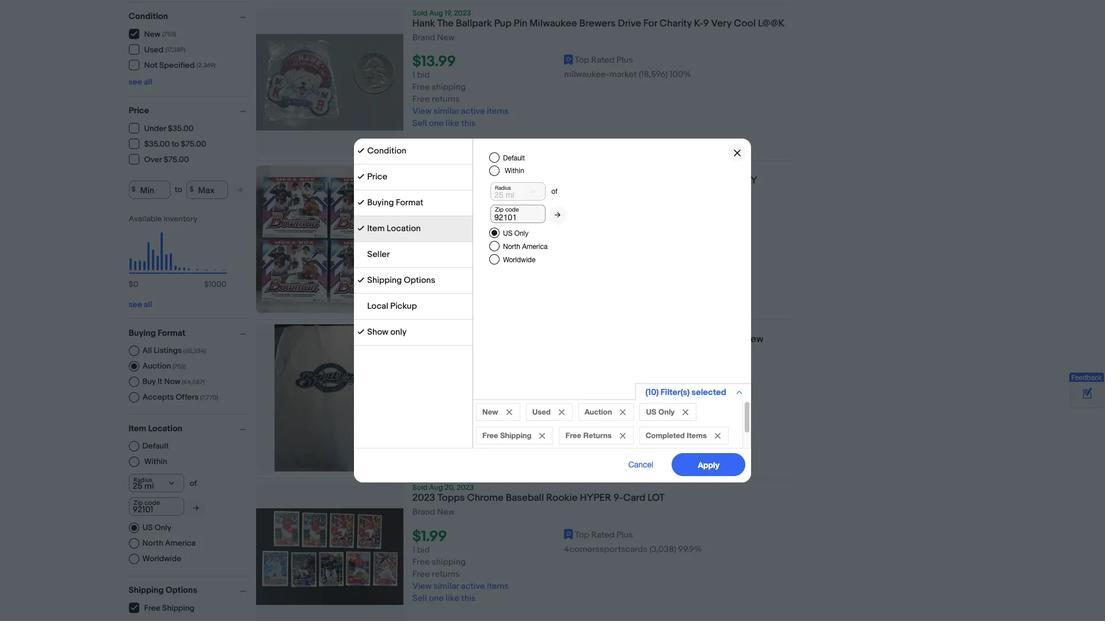 Task type: describe. For each thing, give the bounding box(es) containing it.
0 horizontal spatial worldwide
[[143, 554, 181, 564]]

lot of 4 (four) 2021 bowman baseball trading cards mega boxes factory sealed image
[[256, 166, 403, 313]]

items inside free returns view similar active items sell one like this
[[487, 275, 509, 286]]

default link
[[129, 441, 169, 452]]

like inside 4cornerssportscards (3,038) 99.9% free shipping free returns view similar active items sell one like this
[[446, 593, 460, 604]]

39"
[[634, 334, 649, 346]]

sold for $13.99
[[413, 9, 428, 18]]

one inside milwaukee-market (18,596) 100% free shipping free returns view similar active items sell one like this
[[429, 118, 444, 129]]

hank the ballpark pup pin milwaukee brewers drive for charity k-9 very cool l@@k link
[[413, 18, 792, 33]]

active inside view similar active items sell one like this
[[461, 434, 485, 445]]

shipping options for shipping options dropdown button
[[129, 585, 197, 596]]

free shipping link
[[129, 603, 195, 614]]

lot of 4 (four) 2021 bowman baseball trading cards mega boxes factory sealed brand new
[[413, 175, 758, 212]]

shipping down the remove filter - condition - new image
[[500, 431, 532, 440]]

20,
[[445, 484, 455, 493]]

view inside 4cornerssportscards (3,038) 99.9% free shipping free returns view similar active items sell one like this
[[413, 581, 432, 592]]

this inside 4cornerssportscards (3,038) 99.9% free shipping free returns view similar active items sell one like this
[[462, 593, 476, 604]]

0 vertical spatial $35.00
[[168, 124, 194, 134]]

4 view similar active items link from the top
[[413, 581, 509, 592]]

specified
[[159, 60, 195, 70]]

shipping options tab
[[354, 268, 473, 294]]

rated inside top rated plus milwaukee-market (18,596) 100%
[[591, 383, 615, 394]]

0 horizontal spatial america
[[165, 539, 196, 548]]

0 vertical spatial free shipping
[[483, 431, 532, 440]]

condition tab
[[354, 139, 473, 165]]

(10)
[[646, 388, 659, 398]]

options for shipping options dropdown button
[[166, 585, 197, 596]]

condition button
[[129, 11, 251, 22]]

like inside free returns view similar active items sell one like this
[[446, 287, 460, 298]]

within for the apply within icon
[[505, 167, 524, 175]]

for
[[644, 18, 658, 29]]

top rated plus for $13.99
[[575, 55, 633, 66]]

new (753)
[[144, 29, 176, 39]]

not specified (2,369)
[[144, 60, 216, 70]]

show only
[[367, 327, 407, 338]]

only inside the us only link
[[155, 523, 171, 533]]

over $75.00
[[144, 155, 189, 165]]

all
[[143, 346, 152, 356]]

Maximum Value in $ text field
[[187, 181, 228, 199]]

show only tab
[[354, 320, 473, 346]]

1 horizontal spatial only
[[515, 230, 529, 238]]

1 vertical spatial $75.00
[[164, 155, 189, 165]]

filter applied image for show only
[[358, 329, 364, 336]]

charity
[[660, 18, 692, 29]]

card
[[623, 493, 646, 505]]

rated for $1.99
[[591, 530, 615, 541]]

2023 topps chrome baseball rookie hyper 9-card lot image
[[256, 509, 403, 606]]

format for buying format dropdown button
[[158, 328, 186, 339]]

4cornerssportscards
[[564, 544, 648, 555]]

1 view similar active items link from the top
[[413, 106, 509, 117]]

remove filter - condition - new image
[[507, 410, 512, 416]]

rookie
[[546, 493, 578, 505]]

very
[[711, 18, 732, 29]]

under $35.00
[[144, 124, 194, 134]]

shipping inside 4cornerssportscards (3,038) 99.9% free shipping free returns view similar active items sell one like this
[[432, 557, 466, 568]]

price tab
[[354, 165, 473, 191]]

l@@k inside "milwaukee brewers promo sga blanket big huge 39" x 56" baseball brand new l@@k !"
[[413, 346, 439, 358]]

worldwide inside dialog
[[503, 256, 536, 264]]

see all button for price
[[129, 300, 152, 309]]

market inside milwaukee-market (18,596) 100% free shipping free returns view similar active items sell one like this
[[610, 69, 637, 80]]

feedback
[[1072, 374, 1102, 382]]

(3,038)
[[650, 544, 677, 555]]

over $75.00 link
[[129, 154, 190, 165]]

item location button
[[129, 424, 251, 434]]

sold for $1.99
[[413, 484, 428, 493]]

show
[[367, 327, 389, 338]]

this inside free returns view similar active items sell one like this
[[462, 287, 476, 298]]

milwaukee- inside top rated plus milwaukee-market (18,596) 100%
[[564, 398, 610, 408]]

2 sell one like this link from the top
[[413, 287, 476, 298]]

worldwide link
[[129, 554, 181, 565]]

format for the buying format tab at left top
[[396, 197, 423, 208]]

milwaukee- inside milwaukee-market (18,596) 100% free shipping free returns view similar active items sell one like this
[[564, 69, 610, 80]]

0 horizontal spatial north
[[143, 539, 163, 548]]

$35.00 to $75.00 link
[[129, 138, 207, 149]]

2023 topps chrome baseball rookie hyper 9-card lot link
[[413, 493, 792, 508]]

sga
[[533, 334, 553, 346]]

bid for $1.99
[[417, 545, 430, 556]]

cancel button
[[616, 454, 666, 477]]

$79.99
[[413, 222, 458, 240]]

2023 for $13.99
[[454, 9, 471, 18]]

dialog containing condition
[[0, 0, 1106, 622]]

(65,334)
[[183, 347, 206, 355]]

seller
[[367, 249, 390, 260]]

1 sell one like this link from the top
[[413, 118, 476, 129]]

sell inside free returns view similar active items sell one like this
[[413, 287, 427, 298]]

auction for auction (753)
[[143, 361, 171, 371]]

2023 for $1.99
[[457, 484, 474, 493]]

remove filter - buying format - auction image
[[620, 410, 626, 416]]

returns inside milwaukee-market (18,596) 100% free shipping free returns view similar active items sell one like this
[[432, 94, 460, 105]]

aug for $1.99
[[429, 484, 443, 493]]

milwaukee brewers promo sga blanket big huge 39" x 56" baseball brand new l@@k !
[[413, 334, 764, 358]]

available inventory
[[129, 214, 198, 224]]

sell inside milwaukee-market (18,596) 100% free shipping free returns view similar active items sell one like this
[[413, 118, 427, 129]]

free returns view similar active items sell one like this
[[413, 263, 509, 298]]

location for item location tab
[[387, 223, 421, 234]]

mega
[[657, 175, 683, 187]]

2023 left topps
[[413, 493, 435, 505]]

it
[[158, 377, 162, 387]]

bid for $13.99
[[417, 70, 430, 81]]

new inside the sold  aug 20, 2023 2023 topps chrome baseball rookie hyper 9-card lot brand new
[[437, 507, 455, 518]]

filter applied image for buying format
[[358, 199, 364, 206]]

north inside dialog
[[503, 243, 521, 251]]

inventory
[[164, 214, 198, 224]]

item location for item location tab
[[367, 223, 421, 234]]

milwaukee inside "milwaukee brewers promo sga blanket big huge 39" x 56" baseball brand new l@@k !"
[[413, 334, 460, 346]]

huge
[[607, 334, 632, 346]]

item location tab
[[354, 217, 473, 242]]

used for used
[[532, 408, 551, 417]]

similar inside view similar active items sell one like this
[[434, 434, 459, 445]]

accepts offers (7,770)
[[143, 392, 218, 402]]

one inside 4cornerssportscards (3,038) 99.9% free shipping free returns view similar active items sell one like this
[[429, 593, 444, 604]]

9-
[[614, 493, 623, 505]]

baseball inside the sold  aug 20, 2023 2023 topps chrome baseball rookie hyper 9-card lot brand new
[[506, 493, 544, 505]]

1 horizontal spatial america
[[522, 243, 548, 251]]

buying format button
[[129, 328, 251, 339]]

top rated plus milwaukee-market (18,596) 100%
[[564, 383, 691, 408]]

see all for price
[[129, 300, 152, 309]]

1 vertical spatial $35.00
[[144, 139, 170, 149]]

like inside view similar active items sell one like this
[[446, 446, 460, 457]]

view similar active items sell one like this
[[413, 434, 509, 457]]

this inside view similar active items sell one like this
[[462, 446, 476, 457]]

2 vertical spatial us only
[[143, 523, 171, 533]]

top for $1.99
[[575, 530, 590, 541]]

1 vertical spatial only
[[659, 408, 675, 417]]

condition for condition tab
[[367, 146, 407, 157]]

4
[[446, 175, 453, 187]]

sell inside view similar active items sell one like this
[[413, 446, 427, 457]]

price for price dropdown button
[[129, 105, 149, 116]]

of for apply within filter icon on the left
[[190, 479, 197, 489]]

sold  aug 20, 2023 2023 topps chrome baseball rookie hyper 9-card lot brand new
[[413, 484, 665, 518]]

$ 1000
[[204, 280, 227, 289]]

similar inside 4cornerssportscards (3,038) 99.9% free shipping free returns view similar active items sell one like this
[[434, 581, 459, 592]]

plus for $13.99
[[617, 55, 633, 66]]

completed items
[[646, 431, 707, 440]]

auction for auction
[[585, 408, 612, 417]]

auction (753)
[[143, 361, 186, 371]]

1 vertical spatial us only
[[646, 408, 675, 417]]

(64,587)
[[182, 379, 205, 386]]

condition for 'condition' dropdown button
[[129, 11, 168, 22]]

price button
[[129, 105, 251, 116]]

returns inside free returns view similar active items sell one like this
[[432, 263, 460, 274]]

only
[[390, 327, 407, 338]]

(7,770)
[[200, 394, 218, 402]]

blanket
[[555, 334, 589, 346]]

shipping options button
[[129, 585, 251, 596]]

new inside lot of 4 (four) 2021 bowman baseball trading cards mega boxes factory sealed brand new
[[437, 202, 455, 212]]

big
[[591, 334, 605, 346]]

bowman
[[511, 175, 549, 187]]

milwaukee brewers promo sga blanket big huge 39" x 56" baseball brand new l@@k ! heading
[[413, 334, 764, 358]]

all for price
[[144, 300, 152, 309]]

1000
[[209, 280, 227, 289]]

1 vertical spatial us
[[646, 408, 657, 417]]

 (753) Items text field
[[171, 363, 186, 371]]

9
[[703, 18, 709, 29]]

cool
[[734, 18, 756, 29]]

local
[[367, 301, 388, 312]]

0 vertical spatial north america
[[503, 243, 548, 251]]

pin
[[514, 18, 528, 29]]

available
[[129, 214, 162, 224]]

not
[[144, 60, 158, 70]]

listings
[[154, 346, 182, 356]]

baseball inside "milwaukee brewers promo sga blanket big huge 39" x 56" baseball brand new l@@k !"
[[675, 334, 713, 346]]

remove filter - shipping options - free shipping image
[[540, 434, 546, 439]]

bid for $79.99
[[417, 239, 430, 250]]

0 vertical spatial $75.00
[[181, 139, 206, 149]]

sealed
[[413, 187, 448, 199]]

buying format tab
[[354, 191, 473, 217]]

north america link
[[129, 539, 196, 549]]

view inside free returns view similar active items sell one like this
[[413, 275, 432, 286]]

3 view similar active items link from the top
[[413, 434, 509, 445]]

1 vertical spatial north america
[[143, 539, 196, 548]]

lot inside lot of 4 (four) 2021 bowman baseball trading cards mega boxes factory sealed brand new
[[413, 175, 429, 187]]

of
[[431, 175, 444, 187]]

100% inside milwaukee-market (18,596) 100% free shipping free returns view similar active items sell one like this
[[670, 69, 691, 80]]

one inside view similar active items sell one like this
[[429, 446, 444, 457]]

see for price
[[129, 300, 142, 309]]

shipping inside tab
[[367, 275, 402, 286]]

!
[[441, 346, 444, 358]]

active inside 4cornerssportscards (3,038) 99.9% free shipping free returns view similar active items sell one like this
[[461, 581, 485, 592]]

view inside view similar active items sell one like this
[[413, 434, 432, 445]]

tab list containing condition
[[354, 139, 473, 346]]

(10) filter(s) selected button
[[635, 383, 751, 401]]

shipping inside milwaukee-market (18,596) 100% free shipping free returns view similar active items sell one like this
[[432, 82, 466, 93]]

active inside free returns view similar active items sell one like this
[[461, 275, 485, 286]]

new inside "milwaukee brewers promo sga blanket big huge 39" x 56" baseball brand new l@@k !"
[[744, 334, 764, 346]]

0 vertical spatial default
[[503, 154, 525, 162]]

hank the ballpark pup pin milwaukee brewers drive for charity k-9 very cool l@@k heading
[[413, 18, 785, 29]]

apply within image
[[555, 212, 561, 219]]

lot inside the sold  aug 20, 2023 2023 topps chrome baseball rookie hyper 9-card lot brand new
[[648, 493, 665, 505]]

Minimum Value in $ text field
[[129, 181, 170, 199]]

cards
[[627, 175, 655, 187]]

accepts
[[143, 392, 174, 402]]

view inside milwaukee-market (18,596) 100% free shipping free returns view similar active items sell one like this
[[413, 106, 432, 117]]

one inside free returns view similar active items sell one like this
[[429, 287, 444, 298]]

1 vertical spatial default
[[143, 441, 169, 451]]

under
[[144, 124, 166, 134]]

shipping inside the free shipping link
[[162, 604, 194, 614]]



Task type: vqa. For each thing, say whether or not it's contained in the screenshot.
seller's to the left
no



Task type: locate. For each thing, give the bounding box(es) containing it.
bid
[[417, 70, 430, 81], [417, 239, 430, 250], [417, 545, 430, 556]]

shipping down seller
[[367, 275, 402, 286]]

2 returns from the top
[[432, 263, 460, 274]]

1 filter applied image from the top
[[358, 147, 364, 154]]

options
[[404, 275, 435, 286], [166, 585, 197, 596]]

factory
[[715, 175, 758, 187]]

within right (four)
[[505, 167, 524, 175]]

1 returns from the top
[[432, 94, 460, 105]]

auction up it
[[143, 361, 171, 371]]

free
[[413, 82, 430, 93], [413, 94, 430, 105], [413, 263, 430, 274], [483, 431, 498, 440], [566, 431, 582, 440], [413, 557, 430, 568], [413, 569, 430, 580], [144, 604, 161, 614]]

0 vertical spatial plus
[[617, 55, 633, 66]]

buying for buying format dropdown button
[[129, 328, 156, 339]]

0 horizontal spatial l@@k
[[413, 346, 439, 358]]

2 filter applied image from the top
[[358, 199, 364, 206]]

baseball inside lot of 4 (four) 2021 bowman baseball trading cards mega boxes factory sealed brand new
[[551, 175, 590, 187]]

3 filter applied image from the top
[[358, 329, 364, 336]]

us up north america link
[[143, 523, 153, 533]]

1 vertical spatial 1
[[413, 239, 415, 250]]

filter applied image for price
[[358, 173, 364, 180]]

brand up $1.99
[[413, 507, 435, 518]]

100% up remove filter - item location - us only icon
[[670, 398, 691, 408]]

filter applied image for condition
[[358, 147, 364, 154]]

filter applied image
[[358, 147, 364, 154], [358, 225, 364, 232], [358, 329, 364, 336]]

within down default link
[[144, 457, 167, 467]]

4 sell one like this link from the top
[[413, 593, 476, 604]]

shipping down shipping options dropdown button
[[162, 604, 194, 614]]

1 1 bid from the top
[[413, 70, 430, 81]]

plus
[[617, 55, 633, 66], [617, 383, 633, 394], [617, 530, 633, 541]]

america
[[522, 243, 548, 251], [165, 539, 196, 548]]

rated for $13.99
[[591, 55, 615, 66]]

buying format down price tab at the top left of page
[[367, 197, 423, 208]]

1 like from the top
[[446, 118, 460, 129]]

1 vertical spatial 100%
[[670, 398, 691, 408]]

1 see all from the top
[[129, 77, 152, 87]]

new
[[144, 29, 160, 39], [437, 32, 455, 43], [437, 202, 455, 212], [744, 334, 764, 346], [483, 408, 498, 417], [437, 507, 455, 518]]

filter applied image
[[358, 173, 364, 180], [358, 199, 364, 206], [358, 277, 364, 284]]

1 bid for $1.99
[[413, 545, 430, 556]]

0 vertical spatial item
[[367, 223, 385, 234]]

99.9%
[[678, 544, 702, 555]]

$35.00 up over $75.00 link
[[144, 139, 170, 149]]

1 bid for $79.99
[[413, 239, 430, 250]]

0 vertical spatial buying
[[367, 197, 394, 208]]

buying format for the buying format tab at left top
[[367, 197, 423, 208]]

filter applied image inside the shipping options tab
[[358, 277, 364, 284]]

1 aug from the top
[[429, 9, 443, 18]]

aug left 20, at the left of page
[[429, 484, 443, 493]]

item up default link
[[129, 424, 146, 434]]

buying format inside tab
[[367, 197, 423, 208]]

price
[[129, 105, 149, 116], [367, 172, 388, 183]]

items inside 4cornerssportscards (3,038) 99.9% free shipping free returns view similar active items sell one like this
[[487, 581, 509, 592]]

options for the shipping options tab
[[404, 275, 435, 286]]

(753) up used (17,389)
[[162, 31, 176, 38]]

None text field
[[129, 498, 184, 516]]

1 similar from the top
[[434, 106, 459, 117]]

this
[[462, 118, 476, 129], [462, 287, 476, 298], [462, 446, 476, 457], [462, 593, 476, 604]]

baseball up the apply within icon
[[551, 175, 590, 187]]

1 for $79.99
[[413, 239, 415, 250]]

milwaukee inside sold  aug 19, 2023 hank the ballpark pup pin milwaukee brewers drive for charity k-9 very cool l@@k brand new
[[530, 18, 577, 29]]

1 vertical spatial sold
[[413, 484, 428, 493]]

2023 right 20, at the left of page
[[457, 484, 474, 493]]

buy it now (64,587)
[[143, 377, 205, 387]]

1 this from the top
[[462, 118, 476, 129]]

remove filter - show only - free returns image
[[620, 434, 626, 439]]

1 vertical spatial shipping options
[[129, 585, 197, 596]]

0 vertical spatial north
[[503, 243, 521, 251]]

item location up seller
[[367, 223, 421, 234]]

 (64,587) Items text field
[[181, 379, 205, 386]]

milwaukee- up remove filter - condition - used image
[[564, 398, 610, 408]]

2 vertical spatial 1 bid
[[413, 545, 430, 556]]

4 active from the top
[[461, 581, 485, 592]]

shipping options inside tab
[[367, 275, 435, 286]]

pup
[[494, 18, 512, 29]]

1 vertical spatial free shipping
[[144, 604, 194, 614]]

top rated plus down sold  aug 19, 2023 hank the ballpark pup pin milwaukee brewers drive for charity k-9 very cool l@@k brand new at the top of the page
[[575, 55, 633, 66]]

3 plus from the top
[[617, 530, 633, 541]]

see for condition
[[129, 77, 142, 87]]

3 bid from the top
[[417, 545, 430, 556]]

3 1 from the top
[[413, 545, 415, 556]]

rated down sold  aug 19, 2023 hank the ballpark pup pin milwaukee brewers drive for charity k-9 very cool l@@k brand new at the top of the page
[[591, 55, 615, 66]]

3 items from the top
[[487, 434, 509, 445]]

1 vertical spatial rated
[[591, 383, 615, 394]]

format inside the buying format tab
[[396, 197, 423, 208]]

0 vertical spatial options
[[404, 275, 435, 286]]

2021
[[488, 175, 509, 187]]

4 view from the top
[[413, 581, 432, 592]]

returns
[[584, 431, 612, 440]]

1 see all button from the top
[[129, 77, 152, 87]]

baseball right 56"
[[675, 334, 713, 346]]

1 vertical spatial item
[[129, 424, 146, 434]]

format up all listings (65,334) at the left bottom of the page
[[158, 328, 186, 339]]

1 horizontal spatial us only
[[503, 230, 529, 238]]

topps
[[438, 493, 465, 505]]

2 see all from the top
[[129, 300, 152, 309]]

shipping down $1.99
[[432, 557, 466, 568]]

1 active from the top
[[461, 106, 485, 117]]

drive
[[618, 18, 642, 29]]

used left remove filter - condition - used image
[[532, 408, 551, 417]]

1 vertical spatial see all button
[[129, 300, 152, 309]]

3 similar from the top
[[434, 434, 459, 445]]

apply
[[698, 460, 720, 470]]

0 horizontal spatial us only
[[143, 523, 171, 533]]

100% down charity
[[670, 69, 691, 80]]

1 plus from the top
[[617, 55, 633, 66]]

rated down "milwaukee brewers promo sga blanket big huge 39" x 56" baseball brand new l@@k !" link
[[591, 383, 615, 394]]

shipping options up the free shipping link
[[129, 585, 197, 596]]

top rated plus up 4cornerssportscards
[[575, 530, 633, 541]]

2 this from the top
[[462, 287, 476, 298]]

$ 0
[[129, 280, 138, 289]]

1 vertical spatial worldwide
[[143, 554, 181, 564]]

brand inside sold  aug 19, 2023 hank the ballpark pup pin milwaukee brewers drive for charity k-9 very cool l@@k brand new
[[413, 32, 435, 43]]

None text field
[[491, 205, 546, 223]]

item for the item location dropdown button
[[129, 424, 146, 434]]

options up the free shipping link
[[166, 585, 197, 596]]

1 horizontal spatial brewers
[[580, 18, 616, 29]]

hank the ballpark pup pin milwaukee brewers drive for charity k-9 very cool l@@k image
[[256, 34, 403, 130]]

us down (10)
[[646, 408, 657, 417]]

default
[[503, 154, 525, 162], [143, 441, 169, 451]]

only up north america link
[[155, 523, 171, 533]]

0 vertical spatial l@@k
[[758, 18, 785, 29]]

top rated plus for $1.99
[[575, 530, 633, 541]]

filter applied image inside price tab
[[358, 173, 364, 180]]

milwaukee up !
[[413, 334, 460, 346]]

all down not
[[144, 77, 152, 87]]

north america
[[503, 243, 548, 251], [143, 539, 196, 548]]

1 milwaukee- from the top
[[564, 69, 610, 80]]

buying down price tab at the top left of page
[[367, 197, 394, 208]]

see all button for condition
[[129, 77, 152, 87]]

1 vertical spatial bid
[[417, 239, 430, 250]]

chrome
[[467, 493, 504, 505]]

2 shipping from the top
[[432, 557, 466, 568]]

auction
[[143, 361, 171, 371], [585, 408, 612, 417]]

completed
[[646, 431, 685, 440]]

returns inside 4cornerssportscards (3,038) 99.9% free shipping free returns view similar active items sell one like this
[[432, 569, 460, 580]]

tab list
[[354, 139, 473, 346]]

$35.00 up $35.00 to $75.00
[[168, 124, 194, 134]]

1 one from the top
[[429, 118, 444, 129]]

brand down hank
[[413, 32, 435, 43]]

2 100% from the top
[[670, 398, 691, 408]]

2 milwaukee- from the top
[[564, 398, 610, 408]]

0 vertical spatial us
[[503, 230, 513, 238]]

sell inside 4cornerssportscards (3,038) 99.9% free shipping free returns view similar active items sell one like this
[[413, 593, 427, 604]]

2 sell from the top
[[413, 287, 427, 298]]

items inside milwaukee-market (18,596) 100% free shipping free returns view similar active items sell one like this
[[487, 106, 509, 117]]

0 horizontal spatial used
[[144, 45, 163, 55]]

1 top from the top
[[575, 55, 590, 66]]

lot right card
[[648, 493, 665, 505]]

aug
[[429, 9, 443, 18], [429, 484, 443, 493]]

top down milwaukee brewers promo sga blanket big huge 39" x 56" baseball brand new l@@k ! heading
[[575, 383, 590, 394]]

3 view from the top
[[413, 434, 432, 445]]

returns down $1.99
[[432, 569, 460, 580]]

milwaukee brewers promo sga blanket big huge 39" x 56" baseball brand new l@@k ! image
[[274, 325, 385, 472]]

top inside top rated plus milwaukee-market (18,596) 100%
[[575, 383, 590, 394]]

0 vertical spatial see
[[129, 77, 142, 87]]

1 vertical spatial used
[[532, 408, 551, 417]]

1 view from the top
[[413, 106, 432, 117]]

1 (18,596) from the top
[[639, 69, 668, 80]]

2 view from the top
[[413, 275, 432, 286]]

all for condition
[[144, 77, 152, 87]]

1 horizontal spatial options
[[404, 275, 435, 286]]

brand inside "milwaukee brewers promo sga blanket big huge 39" x 56" baseball brand new l@@k !"
[[716, 334, 742, 346]]

to down under $35.00
[[172, 139, 179, 149]]

(four)
[[455, 175, 486, 187]]

1 for $13.99
[[413, 70, 415, 81]]

0 horizontal spatial only
[[155, 523, 171, 533]]

1 vertical spatial market
[[610, 398, 637, 408]]

filter applied image inside item location tab
[[358, 225, 364, 232]]

0 vertical spatial only
[[515, 230, 529, 238]]

3 like from the top
[[446, 446, 460, 457]]

2 like from the top
[[446, 287, 460, 298]]

trading
[[592, 175, 625, 187]]

4 similar from the top
[[434, 581, 459, 592]]

filter applied image inside show only tab
[[358, 329, 364, 336]]

1 for $1.99
[[413, 545, 415, 556]]

of for the apply within icon
[[552, 188, 558, 196]]

1 horizontal spatial default
[[503, 154, 525, 162]]

0 vertical spatial condition
[[129, 11, 168, 22]]

0 vertical spatial buying format
[[367, 197, 423, 208]]

brewers left the promo
[[462, 334, 499, 346]]

2 rated from the top
[[591, 383, 615, 394]]

shipping up the free shipping link
[[129, 585, 164, 596]]

sold  aug 19, 2023 hank the ballpark pup pin milwaukee brewers drive for charity k-9 very cool l@@k brand new
[[413, 9, 785, 43]]

1 vertical spatial milwaukee-
[[564, 398, 610, 408]]

buying
[[367, 197, 394, 208], [129, 328, 156, 339]]

price inside price tab
[[367, 172, 388, 183]]

selected
[[692, 388, 727, 398]]

similar up 20, at the left of page
[[434, 434, 459, 445]]

of up apply within filter icon on the left
[[190, 479, 197, 489]]

aug inside the sold  aug 20, 2023 2023 topps chrome baseball rookie hyper 9-card lot brand new
[[429, 484, 443, 493]]

location inside item location tab
[[387, 223, 421, 234]]

brewers
[[580, 18, 616, 29], [462, 334, 499, 346]]

0 horizontal spatial free shipping
[[144, 604, 194, 614]]

baseball
[[551, 175, 590, 187], [675, 334, 713, 346], [506, 493, 544, 505]]

apply within filter image
[[193, 505, 199, 512]]

l@@k left !
[[413, 346, 439, 358]]

2 similar from the top
[[434, 275, 459, 286]]

1 vertical spatial to
[[175, 185, 182, 195]]

2 view similar active items link from the top
[[413, 275, 509, 286]]

free shipping down shipping options dropdown button
[[144, 604, 194, 614]]

3 this from the top
[[462, 446, 476, 457]]

format down price tab at the top left of page
[[396, 197, 423, 208]]

1 horizontal spatial lot
[[648, 493, 665, 505]]

us
[[503, 230, 513, 238], [646, 408, 657, 417], [143, 523, 153, 533]]

lot of 4 (four) 2021 bowman baseball trading cards mega boxes factory sealed heading
[[413, 175, 758, 199]]

2 bid from the top
[[417, 239, 430, 250]]

dialog
[[0, 0, 1106, 622]]

1 100% from the top
[[670, 69, 691, 80]]

item up seller
[[367, 223, 385, 234]]

top up 4cornerssportscards
[[575, 530, 590, 541]]

1 horizontal spatial free shipping
[[483, 431, 532, 440]]

0 vertical spatial see all
[[129, 77, 152, 87]]

1 bid
[[413, 70, 430, 81], [413, 239, 430, 250], [413, 545, 430, 556]]

all
[[144, 77, 152, 87], [144, 300, 152, 309]]

us down 2021
[[503, 230, 513, 238]]

1 sell from the top
[[413, 118, 427, 129]]

0 vertical spatial returns
[[432, 94, 460, 105]]

2 vertical spatial returns
[[432, 569, 460, 580]]

4cornerssportscards (3,038) 99.9% free shipping free returns view similar active items sell one like this
[[413, 544, 702, 604]]

2 all from the top
[[144, 300, 152, 309]]

4 like from the top
[[446, 593, 460, 604]]

3 rated from the top
[[591, 530, 615, 541]]

1 vertical spatial (18,596)
[[639, 398, 668, 408]]

item for item location tab
[[367, 223, 385, 234]]

returns down $79.99
[[432, 263, 460, 274]]

plus up remove filter - buying format - auction "icon"
[[617, 383, 633, 394]]

 (7,770) Items text field
[[199, 394, 218, 402]]

3 active from the top
[[461, 434, 485, 445]]

2 horizontal spatial us only
[[646, 408, 675, 417]]

1 vertical spatial america
[[165, 539, 196, 548]]

lot
[[413, 175, 429, 187], [648, 493, 665, 505]]

see all down not
[[129, 77, 152, 87]]

to
[[172, 139, 179, 149], [175, 185, 182, 195]]

brewers inside "milwaukee brewers promo sga blanket big huge 39" x 56" baseball brand new l@@k !"
[[462, 334, 499, 346]]

promo
[[501, 334, 530, 346]]

1 horizontal spatial auction
[[585, 408, 612, 417]]

milwaukee- down sold  aug 19, 2023 hank the ballpark pup pin milwaukee brewers drive for charity k-9 very cool l@@k brand new at the top of the page
[[564, 69, 610, 80]]

market down drive
[[610, 69, 637, 80]]

0 vertical spatial 100%
[[670, 69, 691, 80]]

$35.00
[[168, 124, 194, 134], [144, 139, 170, 149]]

price up 'under'
[[129, 105, 149, 116]]

only left remove filter - item location - us only icon
[[659, 408, 675, 417]]

buying inside tab
[[367, 197, 394, 208]]

see all for condition
[[129, 77, 152, 87]]

us only
[[503, 230, 529, 238], [646, 408, 675, 417], [143, 523, 171, 533]]

2 active from the top
[[461, 275, 485, 286]]

(753) inside auction (753)
[[172, 363, 186, 371]]

milwaukee right 'pin'
[[530, 18, 577, 29]]

us only down bowman
[[503, 230, 529, 238]]

1 horizontal spatial of
[[552, 188, 558, 196]]

1 horizontal spatial us
[[503, 230, 513, 238]]

1 vertical spatial shipping
[[432, 557, 466, 568]]

(753) up buy it now (64,587)
[[172, 363, 186, 371]]

(18,596) inside top rated plus milwaukee-market (18,596) 100%
[[639, 398, 668, 408]]

remove filter - item location - us only image
[[683, 410, 689, 416]]

lot of 4 (four) 2021 bowman baseball trading cards mega boxes factory sealed link
[[413, 175, 792, 202]]

free shipping down the remove filter - condition - new image
[[483, 431, 532, 440]]

2 1 bid from the top
[[413, 239, 430, 250]]

returns down $13.99
[[432, 94, 460, 105]]

similar
[[434, 106, 459, 117], [434, 275, 459, 286], [434, 434, 459, 445], [434, 581, 459, 592]]

56"
[[658, 334, 673, 346]]

brand up selected
[[716, 334, 742, 346]]

only
[[515, 230, 529, 238], [659, 408, 675, 417], [155, 523, 171, 533]]

used for used (17,389)
[[144, 45, 163, 55]]

2 plus from the top
[[617, 383, 633, 394]]

2023 topps chrome baseball rookie hyper 9-card lot heading
[[413, 493, 665, 505]]

like inside milwaukee-market (18,596) 100% free shipping free returns view similar active items sell one like this
[[446, 118, 460, 129]]

plus up 4cornerssportscards
[[617, 530, 633, 541]]

similar down $13.99
[[434, 106, 459, 117]]

within for apply within filter icon on the left
[[144, 457, 167, 467]]

market up remove filter - buying format - auction "icon"
[[610, 398, 637, 408]]

0 vertical spatial brewers
[[580, 18, 616, 29]]

1 horizontal spatial buying format
[[367, 197, 423, 208]]

condition inside tab
[[367, 146, 407, 157]]

$1.99
[[413, 528, 447, 546]]

0 horizontal spatial baseball
[[506, 493, 544, 505]]

plus down drive
[[617, 55, 633, 66]]

milwaukee-
[[564, 69, 610, 80], [564, 398, 610, 408]]

shipping down $13.99
[[432, 82, 466, 93]]

sold left the
[[413, 9, 428, 18]]

similar inside milwaukee-market (18,596) 100% free shipping free returns view similar active items sell one like this
[[434, 106, 459, 117]]

0 vertical spatial 1
[[413, 70, 415, 81]]

1 vertical spatial filter applied image
[[358, 199, 364, 206]]

aug inside sold  aug 19, 2023 hank the ballpark pup pin milwaukee brewers drive for charity k-9 very cool l@@k brand new
[[429, 9, 443, 18]]

3 1 bid from the top
[[413, 545, 430, 556]]

2 aug from the top
[[429, 484, 443, 493]]

buying format up all
[[129, 328, 186, 339]]

1 bid for $13.99
[[413, 70, 430, 81]]

location for the item location dropdown button
[[148, 424, 183, 434]]

$75.00
[[181, 139, 206, 149], [164, 155, 189, 165]]

brand inside lot of 4 (four) 2021 bowman baseball trading cards mega boxes factory sealed brand new
[[413, 202, 435, 212]]

0 vertical spatial item location
[[367, 223, 421, 234]]

see all button
[[129, 77, 152, 87], [129, 300, 152, 309]]

2 vertical spatial plus
[[617, 530, 633, 541]]

1 all from the top
[[144, 77, 152, 87]]

2 top from the top
[[575, 383, 590, 394]]

1 vertical spatial price
[[367, 172, 388, 183]]

0 vertical spatial filter applied image
[[358, 147, 364, 154]]

(753) for auction
[[172, 363, 186, 371]]

of up the apply within icon
[[552, 188, 558, 196]]

shipping options for the shipping options tab
[[367, 275, 435, 286]]

1 horizontal spatial price
[[367, 172, 388, 183]]

free shipping
[[483, 431, 532, 440], [144, 604, 194, 614]]

new inside dialog
[[483, 408, 498, 417]]

brand inside the sold  aug 20, 2023 2023 topps chrome baseball rookie hyper 9-card lot brand new
[[413, 507, 435, 518]]

1 vertical spatial lot
[[648, 493, 665, 505]]

item inside tab
[[367, 223, 385, 234]]

all up all
[[144, 300, 152, 309]]

2 (18,596) from the top
[[639, 398, 668, 408]]

0 horizontal spatial brewers
[[462, 334, 499, 346]]

2 vertical spatial filter applied image
[[358, 329, 364, 336]]

used
[[144, 45, 163, 55], [532, 408, 551, 417]]

1 horizontal spatial worldwide
[[503, 256, 536, 264]]

to inside $35.00 to $75.00 link
[[172, 139, 179, 149]]

ballpark
[[456, 18, 492, 29]]

similar down $1.99
[[434, 581, 459, 592]]

plus for $1.99
[[617, 530, 633, 541]]

market inside top rated plus milwaukee-market (18,596) 100%
[[610, 398, 637, 408]]

2 one from the top
[[429, 287, 444, 298]]

2023 inside sold  aug 19, 2023 hank the ballpark pup pin milwaukee brewers drive for charity k-9 very cool l@@k brand new
[[454, 9, 471, 18]]

0 horizontal spatial us
[[143, 523, 153, 533]]

see all down 0
[[129, 300, 152, 309]]

1 horizontal spatial item
[[367, 223, 385, 234]]

items
[[687, 431, 707, 440]]

of
[[552, 188, 558, 196], [190, 479, 197, 489]]

0 vertical spatial us only
[[503, 230, 529, 238]]

location down the buying format tab at left top
[[387, 223, 421, 234]]

4 one from the top
[[429, 593, 444, 604]]

top for $13.99
[[575, 55, 590, 66]]

0 vertical spatial 1 bid
[[413, 70, 430, 81]]

0 vertical spatial top rated plus
[[575, 55, 633, 66]]

1 horizontal spatial condition
[[367, 146, 407, 157]]

sold inside sold  aug 19, 2023 hank the ballpark pup pin milwaukee brewers drive for charity k-9 very cool l@@k brand new
[[413, 9, 428, 18]]

top rated plus
[[575, 55, 633, 66], [575, 530, 633, 541]]

0 horizontal spatial item location
[[129, 424, 183, 434]]

0 vertical spatial to
[[172, 139, 179, 149]]

0 vertical spatial (753)
[[162, 31, 176, 38]]

filter applied image inside the buying format tab
[[358, 199, 364, 206]]

1 1 from the top
[[413, 70, 415, 81]]

1 market from the top
[[610, 69, 637, 80]]

3 returns from the top
[[432, 569, 460, 580]]

free inside free returns view similar active items sell one like this
[[413, 263, 430, 274]]

condition up price tab at the top left of page
[[367, 146, 407, 157]]

aug for $13.99
[[429, 9, 443, 18]]

brand down sealed
[[413, 202, 435, 212]]

2 market from the top
[[610, 398, 637, 408]]

default up bowman
[[503, 154, 525, 162]]

buying up all
[[129, 328, 156, 339]]

offers
[[176, 392, 199, 402]]

options up pickup
[[404, 275, 435, 286]]

3 top from the top
[[575, 530, 590, 541]]

$75.00 down $35.00 to $75.00
[[164, 155, 189, 165]]

only down bowman
[[515, 230, 529, 238]]

sold inside the sold  aug 20, 2023 2023 topps chrome baseball rookie hyper 9-card lot brand new
[[413, 484, 428, 493]]

(10) filter(s) selected
[[646, 388, 727, 398]]

filter applied image inside condition tab
[[358, 147, 364, 154]]

(753) inside the new (753)
[[162, 31, 176, 38]]

1
[[413, 70, 415, 81], [413, 239, 415, 250], [413, 545, 415, 556]]

3 sell from the top
[[413, 446, 427, 457]]

4 this from the top
[[462, 593, 476, 604]]

x
[[651, 334, 656, 346]]

graph of available inventory between $0 and $1000+ image
[[129, 214, 227, 295]]

buy
[[143, 377, 156, 387]]

us only link
[[129, 523, 171, 533]]

new inside sold  aug 19, 2023 hank the ballpark pup pin milwaukee brewers drive for charity k-9 very cool l@@k brand new
[[437, 32, 455, 43]]

condition up the new (753) on the top left of the page
[[129, 11, 168, 22]]

0 vertical spatial bid
[[417, 70, 430, 81]]

auction up returns
[[585, 408, 612, 417]]

1 horizontal spatial milwaukee
[[530, 18, 577, 29]]

see all button down not
[[129, 77, 152, 87]]

4 items from the top
[[487, 581, 509, 592]]

2 vertical spatial rated
[[591, 530, 615, 541]]

brewers left drive
[[580, 18, 616, 29]]

0 horizontal spatial location
[[148, 424, 183, 434]]

100% inside top rated plus milwaukee-market (18,596) 100%
[[670, 398, 691, 408]]

pickup
[[390, 301, 417, 312]]

boxes
[[685, 175, 712, 187]]

similar down $79.99
[[434, 275, 459, 286]]

1 shipping from the top
[[432, 82, 466, 93]]

item location for the item location dropdown button
[[129, 424, 183, 434]]

1 vertical spatial item location
[[129, 424, 183, 434]]

2023 right 19,
[[454, 9, 471, 18]]

items inside view similar active items sell one like this
[[487, 434, 509, 445]]

1 vertical spatial options
[[166, 585, 197, 596]]

this inside milwaukee-market (18,596) 100% free shipping free returns view similar active items sell one like this
[[462, 118, 476, 129]]

1 rated from the top
[[591, 55, 615, 66]]

rated up 4cornerssportscards
[[591, 530, 615, 541]]

$35.00 to $75.00
[[144, 139, 206, 149]]

0 vertical spatial worldwide
[[503, 256, 536, 264]]

remove filter - condition - used image
[[559, 410, 565, 416]]

1 vertical spatial location
[[148, 424, 183, 434]]

0 vertical spatial used
[[144, 45, 163, 55]]

hyper
[[580, 493, 612, 505]]

all listings (65,334)
[[143, 346, 206, 356]]

2 1 from the top
[[413, 239, 415, 250]]

now
[[164, 377, 181, 387]]

2 sold from the top
[[413, 484, 428, 493]]

filter applied image for shipping options
[[358, 277, 364, 284]]

lot up sealed
[[413, 175, 429, 187]]

2 filter applied image from the top
[[358, 225, 364, 232]]

1 vertical spatial aug
[[429, 484, 443, 493]]

active inside milwaukee-market (18,596) 100% free shipping free returns view similar active items sell one like this
[[461, 106, 485, 117]]

like
[[446, 118, 460, 129], [446, 287, 460, 298], [446, 446, 460, 457], [446, 593, 460, 604]]

 (65,334) Items text field
[[182, 347, 206, 355]]

similar inside free returns view similar active items sell one like this
[[434, 275, 459, 286]]

1 sold from the top
[[413, 9, 428, 18]]

1 bid from the top
[[417, 70, 430, 81]]

l@@k inside sold  aug 19, 2023 hank the ballpark pup pin milwaukee brewers drive for charity k-9 very cool l@@k brand new
[[758, 18, 785, 29]]

remove filter - show only - completed items image
[[715, 434, 721, 439]]

2 vertical spatial bid
[[417, 545, 430, 556]]

filter applied image for item location
[[358, 225, 364, 232]]

$75.00 down under $35.00
[[181, 139, 206, 149]]

0 vertical spatial rated
[[591, 55, 615, 66]]

sold left 20, at the left of page
[[413, 484, 428, 493]]

1 see from the top
[[129, 77, 142, 87]]

2 top rated plus from the top
[[575, 530, 633, 541]]

3 one from the top
[[429, 446, 444, 457]]

sell
[[413, 118, 427, 129], [413, 287, 427, 298], [413, 446, 427, 457], [413, 593, 427, 604]]

1 top rated plus from the top
[[575, 55, 633, 66]]

0 vertical spatial market
[[610, 69, 637, 80]]

2 items from the top
[[487, 275, 509, 286]]

2 see from the top
[[129, 300, 142, 309]]

(18,596) inside milwaukee-market (18,596) 100% free shipping free returns view similar active items sell one like this
[[639, 69, 668, 80]]

item location
[[367, 223, 421, 234], [129, 424, 183, 434]]

item location up default link
[[129, 424, 183, 434]]

us only down (10)
[[646, 408, 675, 417]]

default down the item location dropdown button
[[143, 441, 169, 451]]

1 horizontal spatial baseball
[[551, 175, 590, 187]]

plus inside top rated plus milwaukee-market (18,596) 100%
[[617, 383, 633, 394]]

1 horizontal spatial within
[[505, 167, 524, 175]]

cancel
[[629, 461, 654, 470]]

us only up north america link
[[143, 523, 171, 533]]

1 vertical spatial (753)
[[172, 363, 186, 371]]

location up default link
[[148, 424, 183, 434]]

1 horizontal spatial north america
[[503, 243, 548, 251]]

0 vertical spatial format
[[396, 197, 423, 208]]

buying for the buying format tab at left top
[[367, 197, 394, 208]]

3 sell one like this link from the top
[[413, 446, 476, 457]]

item location inside item location tab
[[367, 223, 421, 234]]

4 sell from the top
[[413, 593, 427, 604]]

price for price tab at the top left of page
[[367, 172, 388, 183]]

1 vertical spatial north
[[143, 539, 163, 548]]

used up not
[[144, 45, 163, 55]]

buying format for buying format dropdown button
[[129, 328, 186, 339]]

0 horizontal spatial north america
[[143, 539, 196, 548]]

shipping
[[432, 82, 466, 93], [432, 557, 466, 568]]

l@@k right "cool"
[[758, 18, 785, 29]]

1 filter applied image from the top
[[358, 173, 364, 180]]

0 vertical spatial (18,596)
[[639, 69, 668, 80]]

brewers inside sold  aug 19, 2023 hank the ballpark pup pin milwaukee brewers drive for charity k-9 very cool l@@k brand new
[[580, 18, 616, 29]]

1 items from the top
[[487, 106, 509, 117]]

(753) for new
[[162, 31, 176, 38]]

price down condition tab
[[367, 172, 388, 183]]

options inside the shipping options tab
[[404, 275, 435, 286]]

buying format
[[367, 197, 423, 208], [129, 328, 186, 339]]

2 see all button from the top
[[129, 300, 152, 309]]

milwaukee brewers promo sga blanket big huge 39" x 56" baseball brand new l@@k ! link
[[413, 334, 792, 361]]

$13.99
[[413, 53, 456, 71]]

0 vertical spatial aug
[[429, 9, 443, 18]]

3 filter applied image from the top
[[358, 277, 364, 284]]

apply button
[[672, 454, 746, 477]]

over
[[144, 155, 162, 165]]



